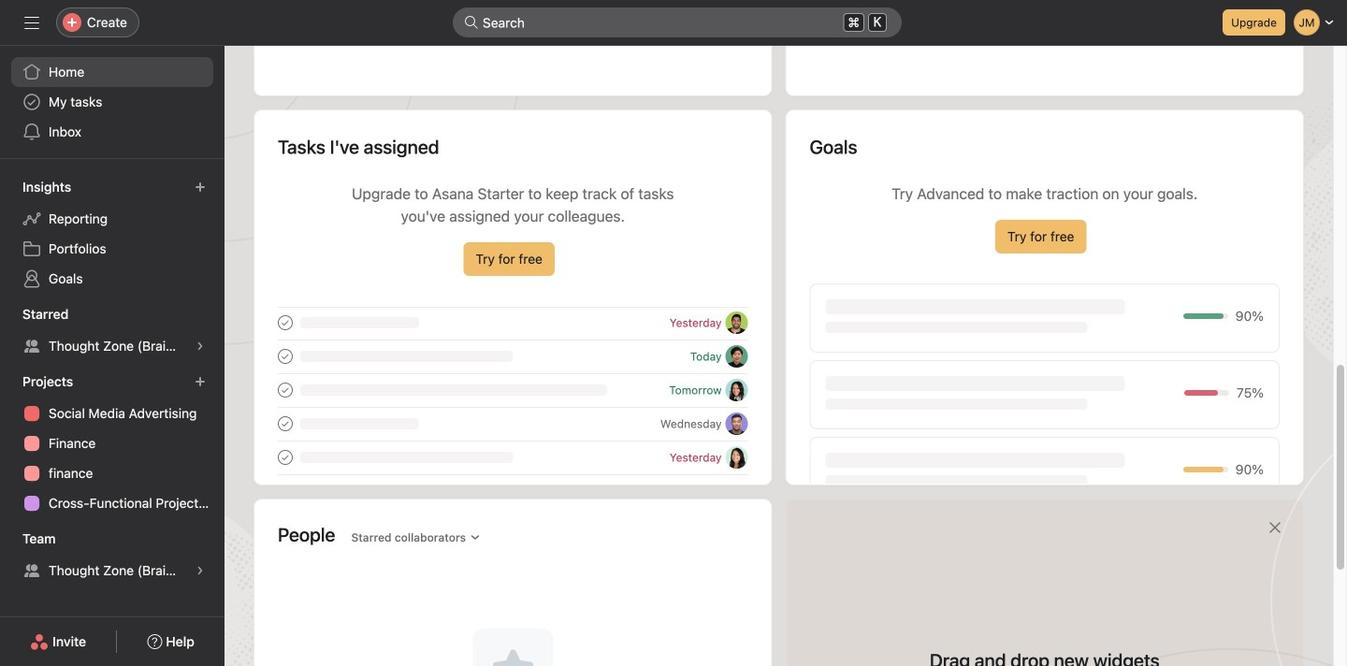 Task type: describe. For each thing, give the bounding box(es) containing it.
global element
[[0, 46, 225, 158]]

Search tasks, projects, and more text field
[[453, 7, 902, 37]]

see details, thought zone (brainstorm space) image
[[195, 341, 206, 352]]

dismiss image
[[1268, 520, 1283, 535]]

hide sidebar image
[[24, 15, 39, 30]]

new insights image
[[195, 182, 206, 193]]

prominent image
[[464, 15, 479, 30]]



Task type: vqa. For each thing, say whether or not it's contained in the screenshot.
the Template I link
no



Task type: locate. For each thing, give the bounding box(es) containing it.
insights element
[[0, 170, 225, 298]]

projects element
[[0, 365, 225, 522]]

see details, thought zone (brainstorm space) image
[[195, 565, 206, 576]]

teams element
[[0, 522, 225, 589]]

new project or portfolio image
[[195, 376, 206, 387]]

starred element
[[0, 298, 225, 365]]

None field
[[453, 7, 902, 37]]



